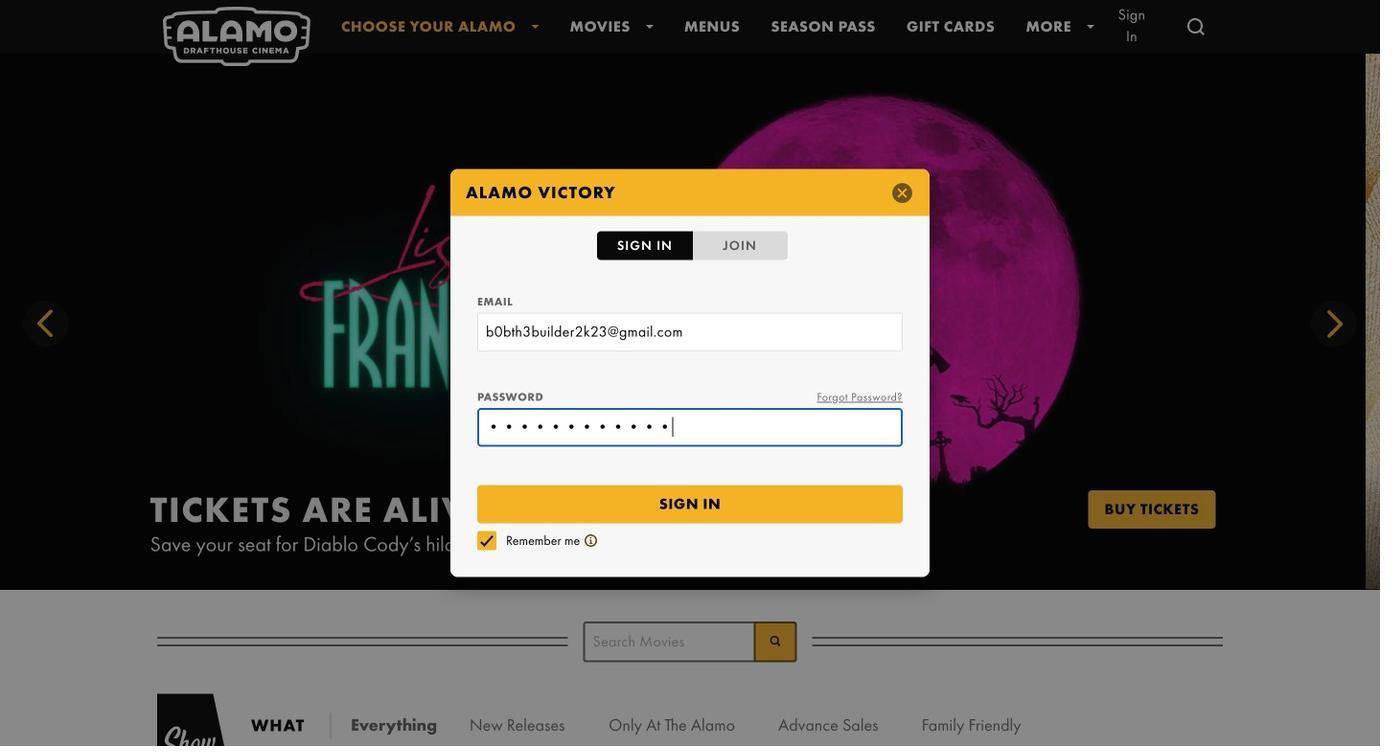 Task type: locate. For each thing, give the bounding box(es) containing it.
Password password field
[[477, 408, 903, 447]]

info icon image
[[585, 535, 597, 547]]

trigger__svg image
[[1185, 15, 1208, 38]]

global navigation element
[[134, 0, 1246, 66]]

None search field
[[583, 622, 797, 663]]



Task type: vqa. For each thing, say whether or not it's contained in the screenshot.
Password password field
yes



Task type: describe. For each thing, give the bounding box(es) containing it.
awards2023 web fsl v2 1920x640 image
[[1366, 54, 1380, 591]]

lisa frankenstein web fsl 1920x640 image
[[0, 54, 1366, 591]]

close circle image
[[891, 181, 915, 205]]

alamo drafthouse cinema logo image
[[163, 7, 311, 66]]

Email email field
[[477, 313, 903, 352]]



